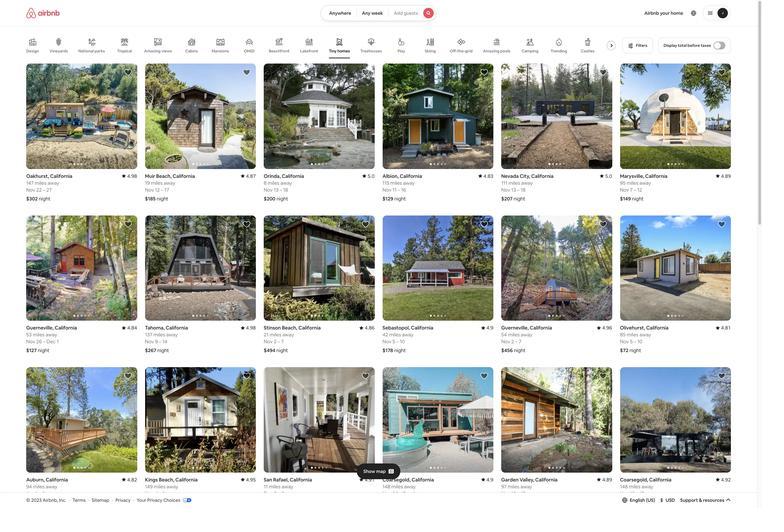 Task type: vqa. For each thing, say whether or not it's contained in the screenshot.


Task type: locate. For each thing, give the bounding box(es) containing it.
beach, right "stinson" at left bottom
[[282, 325, 298, 331]]

13 up $207 at the right top of page
[[511, 187, 516, 193]]

oakhurst, california 147 miles away nov 22 – 27 $302 night
[[26, 173, 72, 202]]

guerneville, up 54 at the right of page
[[501, 325, 529, 331]]

$178
[[383, 347, 393, 354]]

53
[[26, 332, 32, 338]]

away inside sebastopol, california 42 miles away nov 5 – 10 $178 night
[[402, 332, 414, 338]]

coarsegold, down map
[[383, 477, 411, 483]]

night right $200
[[277, 196, 288, 202]]

nov inside garden valley, california 97 miles away nov 12 – 17
[[501, 491, 510, 497]]

night down 27
[[39, 196, 50, 202]]

0 vertical spatial 9
[[155, 339, 158, 345]]

1 2 from the left
[[274, 339, 277, 345]]

4.86
[[365, 325, 375, 331]]

8
[[264, 180, 267, 186], [281, 491, 284, 497]]

7
[[630, 187, 633, 193], [281, 339, 284, 345], [519, 339, 522, 345]]

2 up $494
[[274, 339, 277, 345]]

148 up '$156'
[[620, 484, 628, 490]]

night down 16
[[394, 196, 406, 202]]

1 horizontal spatial guerneville,
[[501, 325, 529, 331]]

guests
[[404, 10, 418, 16]]

2 · from the left
[[88, 497, 89, 503]]

0 vertical spatial beach,
[[156, 173, 172, 179]]

coarsegold, for 26
[[383, 477, 411, 483]]

night inside coarsegold, california 148 miles away nov 12 – 17 $156 night
[[632, 499, 644, 506]]

california inside marysville, california 95 miles away nov 7 – 12 $149 night
[[645, 173, 668, 179]]

airbnb,
[[43, 497, 58, 503]]

nov down 147
[[26, 187, 35, 193]]

0 horizontal spatial 9
[[155, 339, 158, 345]]

10 down olivehurst,
[[638, 339, 643, 345]]

2 add to wishlist: guerneville, california image from the left
[[599, 220, 607, 228]]

profile element
[[444, 0, 731, 26]]

26 down the 'show map' button
[[393, 491, 398, 497]]

2 coarsegold, from the left
[[620, 477, 648, 483]]

0 vertical spatial 4.98
[[127, 173, 137, 179]]

5.0 left albion,
[[368, 173, 375, 179]]

miles down "sebastopol," at the right of the page
[[389, 332, 401, 338]]

miles up 4
[[154, 484, 166, 490]]

night
[[39, 196, 50, 202], [157, 196, 168, 202], [277, 196, 288, 202], [394, 196, 406, 202], [514, 196, 525, 202], [632, 196, 644, 202], [38, 347, 49, 354], [157, 347, 169, 354], [276, 347, 288, 354], [394, 347, 406, 354], [514, 347, 526, 354], [630, 347, 641, 354], [38, 499, 50, 506], [157, 499, 169, 506], [632, 499, 644, 506]]

26 up $127
[[36, 339, 42, 345]]

none search field containing anywhere
[[321, 5, 436, 21]]

nov down 111 on the right
[[501, 187, 510, 193]]

dec inside san rafael, california 11 miles away dec 3 – 8
[[264, 491, 273, 497]]

nevada city, california 111 miles away nov 13 – 18 $207 night
[[501, 173, 554, 202]]

– inside stinson beach, california 21 miles away nov 2 – 7 $494 night
[[278, 339, 280, 345]]

1 horizontal spatial 4.98
[[246, 325, 256, 331]]

beach, inside stinson beach, california 21 miles away nov 2 – 7 $494 night
[[282, 325, 298, 331]]

0 horizontal spatial 148
[[383, 484, 390, 490]]

your privacy choices
[[137, 497, 180, 503]]

auburn, california 94 miles away jan 1 – 6 $120 night
[[26, 477, 68, 506]]

10 inside sebastopol, california 42 miles away nov 5 – 10 $178 night
[[400, 339, 405, 345]]

1 horizontal spatial 5
[[630, 339, 633, 345]]

17 inside coarsegold, california 148 miles away nov 12 – 17 $156 night
[[640, 491, 644, 497]]

1 horizontal spatial 4.89
[[721, 173, 731, 179]]

california inside sebastopol, california 42 miles away nov 5 – 10 $178 night
[[411, 325, 433, 331]]

night down 14 on the left bottom of page
[[157, 347, 169, 354]]

0 horizontal spatial 5
[[393, 339, 395, 345]]

0 horizontal spatial 2
[[274, 339, 277, 345]]

26 for 148
[[393, 491, 398, 497]]

privacy link
[[115, 497, 131, 503]]

5.0
[[368, 173, 375, 179], [605, 173, 612, 179]]

2 horizontal spatial 1
[[413, 491, 415, 497]]

night right '$156'
[[632, 499, 644, 506]]

terms link
[[73, 497, 86, 503]]

2 up $456
[[511, 339, 514, 345]]

0 horizontal spatial amazing
[[144, 48, 161, 54]]

albion, california 115 miles away nov 11 – 16 $129 night
[[383, 173, 422, 202]]

1 horizontal spatial privacy
[[147, 497, 162, 503]]

castles
[[581, 49, 595, 54]]

1 vertical spatial 4.98
[[246, 325, 256, 331]]

group for kings beach, california 149 miles away nov 4 – 9 $201 night
[[145, 367, 256, 473]]

nov inside kings beach, california 149 miles away nov 4 – 9 $201 night
[[145, 491, 154, 497]]

8 inside san rafael, california 11 miles away dec 3 – 8
[[281, 491, 284, 497]]

oakhurst,
[[26, 173, 49, 179]]

guerneville, for 54
[[501, 325, 529, 331]]

0 horizontal spatial guerneville,
[[26, 325, 54, 331]]

nov inside tahoma, california 137 miles away nov 9 – 14 $267 night
[[145, 339, 154, 345]]

san rafael, california 11 miles away dec 3 – 8
[[264, 477, 312, 497]]

4.9 out of 5 average rating image
[[481, 325, 494, 331]]

amazing left views on the left of page
[[144, 48, 161, 54]]

california inside "orinda, california 8 miles away nov 13 – 18 $200 night"
[[282, 173, 304, 179]]

add to wishlist: guerneville, california image
[[124, 220, 132, 228], [599, 220, 607, 228]]

1 vertical spatial 9
[[162, 491, 165, 497]]

· right terms
[[88, 497, 89, 503]]

2 148 from the left
[[620, 484, 628, 490]]

miles inside nevada city, california 111 miles away nov 13 – 18 $207 night
[[509, 180, 520, 186]]

privacy left your
[[115, 497, 131, 503]]

olivehurst, california 85 miles away nov 5 – 10 $72 night
[[620, 325, 669, 354]]

19
[[145, 180, 150, 186]]

0 horizontal spatial coarsegold,
[[383, 477, 411, 483]]

miles
[[35, 180, 46, 186], [151, 180, 163, 186], [268, 180, 279, 186], [390, 180, 402, 186], [509, 180, 520, 186], [627, 180, 639, 186], [33, 332, 44, 338], [154, 332, 165, 338], [270, 332, 281, 338], [389, 332, 401, 338], [508, 332, 520, 338], [627, 332, 639, 338], [33, 484, 45, 490], [154, 484, 166, 490], [269, 484, 281, 490], [391, 484, 403, 490], [508, 484, 520, 490], [629, 484, 641, 490]]

group for coarsegold, california 148 miles away nov 12 – 17 $156 night
[[620, 367, 731, 473]]

0 horizontal spatial 1
[[35, 491, 37, 497]]

nov up $200
[[264, 187, 273, 193]]

· left your
[[133, 497, 134, 503]]

california inside tahoma, california 137 miles away nov 9 – 14 $267 night
[[166, 325, 188, 331]]

0 horizontal spatial 4.98
[[127, 173, 137, 179]]

2 13 from the left
[[511, 187, 516, 193]]

1 vertical spatial 11
[[264, 484, 268, 490]]

17 for valley,
[[521, 491, 526, 497]]

0 horizontal spatial 18
[[283, 187, 288, 193]]

stinson
[[264, 325, 281, 331]]

night right $494
[[276, 347, 288, 354]]

1 coarsegold, from the left
[[383, 477, 411, 483]]

night down 4
[[157, 499, 169, 506]]

add to wishlist: coarsegold, california image
[[480, 372, 488, 380]]

11 down the san on the bottom left of the page
[[264, 484, 268, 490]]

1 5.0 from the left
[[368, 173, 375, 179]]

4.9 out of 5 average rating image
[[481, 477, 494, 483]]

0 horizontal spatial 5.0
[[368, 173, 375, 179]]

1 vertical spatial 4.9
[[487, 477, 494, 483]]

0 horizontal spatial 4.89
[[602, 477, 612, 483]]

18 inside "orinda, california 8 miles away nov 13 – 18 $200 night"
[[283, 187, 288, 193]]

miles right 54 at the right of page
[[508, 332, 520, 338]]

17 for beach,
[[164, 187, 169, 193]]

0 horizontal spatial dec
[[46, 339, 56, 345]]

0 horizontal spatial privacy
[[115, 497, 131, 503]]

4.82 out of 5 average rating image
[[122, 477, 137, 483]]

1 vertical spatial 8
[[281, 491, 284, 497]]

miles down marysville,
[[627, 180, 639, 186]]

sitemap
[[92, 497, 109, 503]]

beach, inside muir beach, california 19 miles away nov 12 – 17 $185 night
[[156, 173, 172, 179]]

coarsegold, california 148 miles away nov 12 – 17 $156 night
[[620, 477, 672, 506]]

night inside tahoma, california 137 miles away nov 9 – 14 $267 night
[[157, 347, 169, 354]]

miles down the orinda,
[[268, 180, 279, 186]]

1 horizontal spatial 18
[[521, 187, 526, 193]]

away inside guerneville, california 54 miles away nov 2 – 7 $456 night
[[521, 332, 533, 338]]

night inside olivehurst, california 85 miles away nov 5 – 10 $72 night
[[630, 347, 641, 354]]

add to wishlist: sebastopol, california image
[[480, 220, 488, 228]]

0 horizontal spatial 4.89 out of 5 average rating image
[[597, 477, 612, 483]]

1 5.0 out of 5 average rating image from the left
[[363, 173, 375, 179]]

views
[[161, 48, 172, 54]]

4.9 for 4.9 out of 5 average rating image
[[487, 325, 494, 331]]

miles right 19
[[151, 180, 163, 186]]

2 vertical spatial beach,
[[159, 477, 174, 483]]

california inside coarsegold, california 148 miles away nov 12 – 17 $156 night
[[649, 477, 672, 483]]

night right $127
[[38, 347, 49, 354]]

marysville,
[[620, 173, 644, 179]]

night right "$185" on the left
[[157, 196, 168, 202]]

4.98 left "stinson" at left bottom
[[246, 325, 256, 331]]

1 4.9 from the top
[[487, 325, 494, 331]]

12
[[155, 187, 160, 193], [638, 187, 642, 193], [511, 491, 516, 497], [630, 491, 635, 497]]

miles down olivehurst,
[[627, 332, 639, 338]]

beach, right kings
[[159, 477, 174, 483]]

None search field
[[321, 5, 436, 21]]

miles down 'nevada'
[[509, 180, 520, 186]]

2023
[[31, 497, 42, 503]]

– inside kings beach, california 149 miles away nov 4 – 9 $201 night
[[159, 491, 161, 497]]

group for muir beach, california 19 miles away nov 12 – 17 $185 night
[[145, 64, 256, 169]]

5.0 out of 5 average rating image left marysville,
[[600, 173, 612, 179]]

night inside nevada city, california 111 miles away nov 13 – 18 $207 night
[[514, 196, 525, 202]]

city,
[[520, 173, 530, 179]]

miles down albion,
[[390, 180, 402, 186]]

group containing national parks
[[26, 33, 626, 58]]

– inside garden valley, california 97 miles away nov 12 – 17
[[517, 491, 520, 497]]

$201
[[145, 499, 156, 506]]

2 5.0 from the left
[[605, 173, 612, 179]]

5 for $72
[[630, 339, 633, 345]]

add to wishlist: orinda, california image
[[362, 68, 370, 76]]

dec inside coarsegold, california 148 miles away nov 26 – dec 1
[[403, 491, 412, 497]]

2 5 from the left
[[630, 339, 633, 345]]

dec inside guerneville, california 53 miles away nov 26 – dec 1 $127 night
[[46, 339, 56, 345]]

nov down 19
[[145, 187, 154, 193]]

away inside guerneville, california 53 miles away nov 26 – dec 1 $127 night
[[46, 332, 57, 338]]

– inside muir beach, california 19 miles away nov 12 – 17 $185 night
[[161, 187, 163, 193]]

orinda,
[[264, 173, 281, 179]]

1 horizontal spatial 11
[[393, 187, 397, 193]]

1 148 from the left
[[383, 484, 390, 490]]

kings beach, california 149 miles away nov 4 – 9 $201 night
[[145, 477, 198, 506]]

5.0 left marysville,
[[605, 173, 612, 179]]

0 horizontal spatial 17
[[164, 187, 169, 193]]

1 inside guerneville, california 53 miles away nov 26 – dec 1 $127 night
[[57, 339, 59, 345]]

– inside auburn, california 94 miles away jan 1 – 6 $120 night
[[38, 491, 41, 497]]

night right $456
[[514, 347, 526, 354]]

add to wishlist: nevada city, california image
[[599, 68, 607, 76]]

4.89
[[721, 173, 731, 179], [602, 477, 612, 483]]

137
[[145, 332, 152, 338]]

coarsegold, for 12
[[620, 477, 648, 483]]

2 10 from the left
[[638, 339, 643, 345]]

13
[[274, 187, 279, 193], [511, 187, 516, 193]]

1 horizontal spatial 7
[[519, 339, 522, 345]]

7 inside stinson beach, california 21 miles away nov 2 – 7 $494 night
[[281, 339, 284, 345]]

1 horizontal spatial dec
[[264, 491, 273, 497]]

your
[[660, 10, 670, 16]]

airbnb your home link
[[641, 6, 687, 20]]

night inside oakhurst, california 147 miles away nov 22 – 27 $302 night
[[39, 196, 50, 202]]

4.9
[[487, 325, 494, 331], [487, 477, 494, 483]]

night inside "orinda, california 8 miles away nov 13 – 18 $200 night"
[[277, 196, 288, 202]]

2 2 from the left
[[511, 339, 514, 345]]

12 up english
[[630, 491, 635, 497]]

8 inside "orinda, california 8 miles away nov 13 – 18 $200 night"
[[264, 180, 267, 186]]

1 horizontal spatial amazing
[[483, 49, 500, 54]]

show
[[364, 469, 375, 474]]

away inside coarsegold, california 148 miles away nov 26 – dec 1
[[404, 484, 416, 490]]

resources
[[703, 497, 725, 503]]

1 18 from the left
[[283, 187, 288, 193]]

1 vertical spatial beach,
[[282, 325, 298, 331]]

5.0 for nevada city, california 111 miles away nov 13 – 18 $207 night
[[605, 173, 612, 179]]

nov down 97 at bottom
[[501, 491, 510, 497]]

nov inside albion, california 115 miles away nov 11 – 16 $129 night
[[383, 187, 392, 193]]

2 guerneville, from the left
[[501, 325, 529, 331]]

away inside olivehurst, california 85 miles away nov 5 – 10 $72 night
[[640, 332, 651, 338]]

airbnb
[[645, 10, 659, 16]]

nov up '$156'
[[620, 491, 629, 497]]

5 for $178
[[393, 339, 395, 345]]

27
[[46, 187, 52, 193]]

1 horizontal spatial coarsegold,
[[620, 477, 648, 483]]

miles up english
[[629, 484, 641, 490]]

national parks
[[78, 48, 105, 54]]

play
[[398, 49, 405, 54]]

10 down "sebastopol," at the right of the page
[[400, 339, 405, 345]]

– inside marysville, california 95 miles away nov 7 – 12 $149 night
[[634, 187, 636, 193]]

1 horizontal spatial 1
[[57, 339, 59, 345]]

1 guerneville, from the left
[[26, 325, 54, 331]]

filters
[[636, 43, 647, 48]]

california
[[50, 173, 72, 179], [173, 173, 195, 179], [282, 173, 304, 179], [400, 173, 422, 179], [531, 173, 554, 179], [645, 173, 668, 179], [55, 325, 77, 331], [166, 325, 188, 331], [299, 325, 321, 331], [411, 325, 433, 331], [530, 325, 552, 331], [646, 325, 669, 331], [46, 477, 68, 483], [175, 477, 198, 483], [290, 477, 312, 483], [412, 477, 434, 483], [535, 477, 558, 483], [649, 477, 672, 483]]

17 inside muir beach, california 19 miles away nov 12 – 17 $185 night
[[164, 187, 169, 193]]

148 down map
[[383, 484, 390, 490]]

1 horizontal spatial 17
[[521, 491, 526, 497]]

12 down garden
[[511, 491, 516, 497]]

coarsegold,
[[383, 477, 411, 483], [620, 477, 648, 483]]

miles up 22
[[35, 180, 46, 186]]

0 horizontal spatial 5.0 out of 5 average rating image
[[363, 173, 375, 179]]

1 horizontal spatial 4.89 out of 5 average rating image
[[716, 173, 731, 179]]

54
[[501, 332, 507, 338]]

nov down map
[[383, 491, 392, 497]]

guerneville, for 53
[[26, 325, 54, 331]]

1 horizontal spatial 10
[[638, 339, 643, 345]]

4.9 for 4.9 out of 5 average rating icon at the right of the page
[[487, 477, 494, 483]]

omg!
[[244, 49, 255, 54]]

1 add to wishlist: guerneville, california image from the left
[[124, 220, 132, 228]]

·
[[69, 497, 70, 503], [88, 497, 89, 503], [112, 497, 113, 503], [133, 497, 134, 503]]

1 for coarsegold,
[[413, 491, 415, 497]]

0 horizontal spatial 11
[[264, 484, 268, 490]]

5.0 out of 5 average rating image left albion,
[[363, 173, 375, 179]]

0 horizontal spatial 8
[[264, 180, 267, 186]]

night inside auburn, california 94 miles away jan 1 – 6 $120 night
[[38, 499, 50, 506]]

4.83 out of 5 average rating image
[[478, 173, 494, 179]]

2 horizontal spatial 17
[[640, 491, 644, 497]]

beach, for kings
[[159, 477, 174, 483]]

148 for 12
[[620, 484, 628, 490]]

1 horizontal spatial add to wishlist: guerneville, california image
[[599, 220, 607, 228]]

12 down marysville,
[[638, 187, 642, 193]]

night inside sebastopol, california 42 miles away nov 5 – 10 $178 night
[[394, 347, 406, 354]]

– inside "orinda, california 8 miles away nov 13 – 18 $200 night"
[[280, 187, 282, 193]]

dec
[[46, 339, 56, 345], [264, 491, 273, 497], [403, 491, 412, 497]]

night right $149
[[632, 196, 644, 202]]

miles inside stinson beach, california 21 miles away nov 2 – 7 $494 night
[[270, 332, 281, 338]]

camping
[[522, 49, 539, 54]]

5 down olivehurst,
[[630, 339, 633, 345]]

california inside stinson beach, california 21 miles away nov 2 – 7 $494 night
[[299, 325, 321, 331]]

beach, right muir
[[156, 173, 172, 179]]

coarsegold, up english
[[620, 477, 648, 483]]

0 vertical spatial 4.9
[[487, 325, 494, 331]]

4.98 left muir
[[127, 173, 137, 179]]

2 5.0 out of 5 average rating image from the left
[[600, 173, 612, 179]]

tiny homes
[[329, 49, 350, 54]]

dec for coarsegold,
[[403, 491, 412, 497]]

group for guerneville, california 54 miles away nov 2 – 7 $456 night
[[501, 216, 612, 321]]

coarsegold, inside coarsegold, california 148 miles away nov 26 – dec 1
[[383, 477, 411, 483]]

4.89 out of 5 average rating image
[[716, 173, 731, 179], [597, 477, 612, 483]]

miles inside oakhurst, california 147 miles away nov 22 – 27 $302 night
[[35, 180, 46, 186]]

grid
[[465, 48, 473, 54]]

2 horizontal spatial 7
[[630, 187, 633, 193]]

0 horizontal spatial add to wishlist: guerneville, california image
[[124, 220, 132, 228]]

4.87 out of 5 average rating image
[[241, 173, 256, 179]]

4.84 out of 5 average rating image
[[122, 325, 137, 331]]

· left "privacy" link
[[112, 497, 113, 503]]

display total before taxes
[[664, 43, 711, 48]]

nov down 115
[[383, 187, 392, 193]]

miles inside guerneville, california 53 miles away nov 26 – dec 1 $127 night
[[33, 332, 44, 338]]

miles down "stinson" at left bottom
[[270, 332, 281, 338]]

4.82
[[127, 477, 137, 483]]

night right $72
[[630, 347, 641, 354]]

off-
[[450, 48, 458, 54]]

1 horizontal spatial 148
[[620, 484, 628, 490]]

· right the inc.
[[69, 497, 70, 503]]

0 vertical spatial 26
[[36, 339, 42, 345]]

amazing pools
[[483, 49, 511, 54]]

1 horizontal spatial 5.0 out of 5 average rating image
[[600, 173, 612, 179]]

albion,
[[383, 173, 399, 179]]

1 horizontal spatial 5.0
[[605, 173, 612, 179]]

add to wishlist: marysville, california image
[[718, 68, 726, 76]]

add to wishlist: coarsegold, california image
[[718, 372, 726, 380]]

2 18 from the left
[[521, 187, 526, 193]]

1 inside auburn, california 94 miles away jan 1 – 6 $120 night
[[35, 491, 37, 497]]

nov down the 95
[[620, 187, 629, 193]]

nov down 137
[[145, 339, 154, 345]]

4.81 out of 5 average rating image
[[716, 325, 731, 331]]

2 inside guerneville, california 54 miles away nov 2 – 7 $456 night
[[511, 339, 514, 345]]

night down 6
[[38, 499, 50, 506]]

vineyards
[[50, 49, 68, 54]]

13 up $200
[[274, 187, 279, 193]]

1 10 from the left
[[400, 339, 405, 345]]

0 horizontal spatial 7
[[281, 339, 284, 345]]

california inside muir beach, california 19 miles away nov 12 – 17 $185 night
[[173, 173, 195, 179]]

9 inside tahoma, california 137 miles away nov 9 – 14 $267 night
[[155, 339, 158, 345]]

8 right the '3'
[[281, 491, 284, 497]]

$72
[[620, 347, 629, 354]]

miles right 53
[[33, 332, 44, 338]]

nov inside olivehurst, california 85 miles away nov 5 – 10 $72 night
[[620, 339, 629, 345]]

1 5 from the left
[[393, 339, 395, 345]]

17
[[164, 187, 169, 193], [521, 491, 526, 497], [640, 491, 644, 497]]

11 left 16
[[393, 187, 397, 193]]

away inside garden valley, california 97 miles away nov 12 – 17
[[521, 484, 532, 490]]

0 horizontal spatial 13
[[274, 187, 279, 193]]

your privacy choices link
[[137, 497, 191, 504]]

nov down 54 at the right of page
[[501, 339, 510, 345]]

away inside albion, california 115 miles away nov 11 – 16 $129 night
[[403, 180, 415, 186]]

95
[[620, 180, 626, 186]]

away inside san rafael, california 11 miles away dec 3 – 8
[[282, 484, 293, 490]]

1 horizontal spatial 26
[[393, 491, 398, 497]]

group
[[26, 33, 626, 58], [26, 64, 137, 169], [145, 64, 256, 169], [264, 64, 375, 169], [383, 64, 494, 169], [501, 64, 612, 169], [620, 64, 731, 169], [26, 216, 137, 321], [145, 216, 256, 321], [264, 216, 375, 321], [383, 216, 494, 321], [501, 216, 612, 321], [620, 216, 731, 321], [26, 367, 137, 473], [145, 367, 256, 473], [264, 367, 375, 473], [383, 367, 494, 473], [501, 367, 612, 473], [620, 367, 731, 473]]

1 13 from the left
[[274, 187, 279, 193]]

9 up your privacy choices link
[[162, 491, 165, 497]]

1 vertical spatial 26
[[393, 491, 398, 497]]

support
[[680, 497, 698, 503]]

9 left 14 on the left bottom of page
[[155, 339, 158, 345]]

1 horizontal spatial 13
[[511, 187, 516, 193]]

nov down 21
[[264, 339, 273, 345]]

away inside "orinda, california 8 miles away nov 13 – 18 $200 night"
[[281, 180, 292, 186]]

nov down 149
[[145, 491, 154, 497]]

10 for 42 miles away
[[400, 339, 405, 345]]

5.0 out of 5 average rating image
[[363, 173, 375, 179], [600, 173, 612, 179]]

nov down 53
[[26, 339, 35, 345]]

26 inside guerneville, california 53 miles away nov 26 – dec 1 $127 night
[[36, 339, 42, 345]]

1 horizontal spatial 9
[[162, 491, 165, 497]]

0 vertical spatial 4.89 out of 5 average rating image
[[716, 173, 731, 179]]

miles down auburn,
[[33, 484, 45, 490]]

2 4.9 from the top
[[487, 477, 494, 483]]

dec for guerneville,
[[46, 339, 56, 345]]

guerneville, up 53
[[26, 325, 54, 331]]

$127
[[26, 347, 37, 354]]

12 up "$185" on the left
[[155, 187, 160, 193]]

california inside nevada city, california 111 miles away nov 13 – 18 $207 night
[[531, 173, 554, 179]]

beach, for muir
[[156, 173, 172, 179]]

california inside garden valley, california 97 miles away nov 12 – 17
[[535, 477, 558, 483]]

5 up $178
[[393, 339, 395, 345]]

18
[[283, 187, 288, 193], [521, 187, 526, 193]]

4.86 out of 5 average rating image
[[360, 325, 375, 331]]

miles down the 'show map' button
[[391, 484, 403, 490]]

– inside olivehurst, california 85 miles away nov 5 – 10 $72 night
[[634, 339, 636, 345]]

1 horizontal spatial 8
[[281, 491, 284, 497]]

beach, inside kings beach, california 149 miles away nov 4 – 9 $201 night
[[159, 477, 174, 483]]

add to wishlist: olivehurst, california image
[[718, 220, 726, 228]]

amazing left the pools
[[483, 49, 500, 54]]

privacy down 4
[[147, 497, 162, 503]]

night right $207 at the right top of page
[[514, 196, 525, 202]]

2 horizontal spatial dec
[[403, 491, 412, 497]]

miles down tahoma, at the left bottom of page
[[154, 332, 165, 338]]

miles up the '3'
[[269, 484, 281, 490]]

3 · from the left
[[112, 497, 113, 503]]

miles down garden
[[508, 484, 520, 490]]

– inside oakhurst, california 147 miles away nov 22 – 27 $302 night
[[43, 187, 45, 193]]

11 inside albion, california 115 miles away nov 11 – 16 $129 night
[[393, 187, 397, 193]]

1 horizontal spatial 2
[[511, 339, 514, 345]]

5 inside olivehurst, california 85 miles away nov 5 – 10 $72 night
[[630, 339, 633, 345]]

nov down 85
[[620, 339, 629, 345]]

nov down "42"
[[383, 339, 392, 345]]

nov inside oakhurst, california 147 miles away nov 22 – 27 $302 night
[[26, 187, 35, 193]]

8 down the orinda,
[[264, 180, 267, 186]]

0 vertical spatial 8
[[264, 180, 267, 186]]

7 inside marysville, california 95 miles away nov 7 – 12 $149 night
[[630, 187, 633, 193]]

0 horizontal spatial 26
[[36, 339, 42, 345]]

10 inside olivehurst, california 85 miles away nov 5 – 10 $72 night
[[638, 339, 643, 345]]

nov inside coarsegold, california 148 miles away nov 26 – dec 1
[[383, 491, 392, 497]]

night right $178
[[394, 347, 406, 354]]

0 vertical spatial 11
[[393, 187, 397, 193]]

4.96 out of 5 average rating image
[[597, 325, 612, 331]]

treehouses
[[361, 49, 382, 54]]

0 horizontal spatial 10
[[400, 339, 405, 345]]

16
[[401, 187, 406, 193]]

5 inside sebastopol, california 42 miles away nov 5 – 10 $178 night
[[393, 339, 395, 345]]



Task type: describe. For each thing, give the bounding box(es) containing it.
nov inside nevada city, california 111 miles away nov 13 – 18 $207 night
[[501, 187, 510, 193]]

group for tahoma, california 137 miles away nov 9 – 14 $267 night
[[145, 216, 256, 321]]

111
[[501, 180, 508, 186]]

miles inside albion, california 115 miles away nov 11 – 16 $129 night
[[390, 180, 402, 186]]

4.98 out of 5 average rating image
[[241, 325, 256, 331]]

miles inside coarsegold, california 148 miles away nov 26 – dec 1
[[391, 484, 403, 490]]

nov inside sebastopol, california 42 miles away nov 5 – 10 $178 night
[[383, 339, 392, 345]]

10 for 85 miles away
[[638, 339, 643, 345]]

week
[[372, 10, 383, 16]]

away inside tahoma, california 137 miles away nov 9 – 14 $267 night
[[166, 332, 178, 338]]

rafael,
[[273, 477, 289, 483]]

sebastopol, california 42 miles away nov 5 – 10 $178 night
[[383, 325, 433, 354]]

away inside coarsegold, california 148 miles away nov 12 – 17 $156 night
[[642, 484, 653, 490]]

terms · sitemap · privacy ·
[[73, 497, 134, 503]]

13 inside "orinda, california 8 miles away nov 13 – 18 $200 night"
[[274, 187, 279, 193]]

© 2023 airbnb, inc. ·
[[26, 497, 70, 503]]

12 inside coarsegold, california 148 miles away nov 12 – 17 $156 night
[[630, 491, 635, 497]]

auburn,
[[26, 477, 45, 483]]

7 inside guerneville, california 54 miles away nov 2 – 7 $456 night
[[519, 339, 522, 345]]

$120
[[26, 499, 37, 506]]

1 vertical spatial 4.89
[[602, 477, 612, 483]]

california inside albion, california 115 miles away nov 11 – 16 $129 night
[[400, 173, 422, 179]]

night inside guerneville, california 53 miles away nov 26 – dec 1 $127 night
[[38, 347, 49, 354]]

group for oakhurst, california 147 miles away nov 22 – 27 $302 night
[[26, 64, 137, 169]]

nov inside stinson beach, california 21 miles away nov 2 – 7 $494 night
[[264, 339, 273, 345]]

airbnb your home
[[645, 10, 683, 16]]

group for orinda, california 8 miles away nov 13 – 18 $200 night
[[264, 64, 375, 169]]

– inside guerneville, california 54 miles away nov 2 – 7 $456 night
[[515, 339, 518, 345]]

miles inside garden valley, california 97 miles away nov 12 – 17
[[508, 484, 520, 490]]

1 vertical spatial 4.89 out of 5 average rating image
[[597, 477, 612, 483]]

group for marysville, california 95 miles away nov 7 – 12 $149 night
[[620, 64, 731, 169]]

4.98 out of 5 average rating image
[[122, 173, 137, 179]]

12 inside marysville, california 95 miles away nov 7 – 12 $149 night
[[638, 187, 642, 193]]

add to wishlist: guerneville, california image for 4.96
[[599, 220, 607, 228]]

$ usd
[[661, 497, 675, 503]]

1 for guerneville,
[[57, 339, 59, 345]]

nov inside guerneville, california 53 miles away nov 26 – dec 1 $127 night
[[26, 339, 35, 345]]

your
[[137, 497, 146, 503]]

4.98 for tahoma, california 137 miles away nov 9 – 14 $267 night
[[246, 325, 256, 331]]

nov inside coarsegold, california 148 miles away nov 12 – 17 $156 night
[[620, 491, 629, 497]]

21
[[264, 332, 269, 338]]

support & resources button
[[680, 497, 731, 503]]

4.95 out of 5 average rating image
[[241, 477, 256, 483]]

5.0 out of 5 average rating image for orinda, california 8 miles away nov 13 – 18 $200 night
[[363, 173, 375, 179]]

4 · from the left
[[133, 497, 134, 503]]

add to wishlist: tahoma, california image
[[243, 220, 251, 228]]

2 privacy from the left
[[147, 497, 162, 503]]

4.96
[[602, 325, 612, 331]]

night inside kings beach, california 149 miles away nov 4 – 9 $201 night
[[157, 499, 169, 506]]

$149
[[620, 196, 631, 202]]

– inside sebastopol, california 42 miles away nov 5 – 10 $178 night
[[396, 339, 399, 345]]

lakefront
[[300, 49, 318, 54]]

orinda, california 8 miles away nov 13 – 18 $200 night
[[264, 173, 304, 202]]

any week button
[[357, 5, 389, 21]]

115
[[383, 180, 389, 186]]

homes
[[338, 49, 350, 54]]

add to wishlist: albion, california image
[[480, 68, 488, 76]]

4.87
[[246, 173, 256, 179]]

group for stinson beach, california 21 miles away nov 2 – 7 $494 night
[[264, 216, 375, 321]]

13 inside nevada city, california 111 miles away nov 13 – 18 $207 night
[[511, 187, 516, 193]]

miles inside marysville, california 95 miles away nov 7 – 12 $149 night
[[627, 180, 639, 186]]

stinson beach, california 21 miles away nov 2 – 7 $494 night
[[264, 325, 321, 354]]

– inside nevada city, california 111 miles away nov 13 – 18 $207 night
[[517, 187, 520, 193]]

miles inside "orinda, california 8 miles away nov 13 – 18 $200 night"
[[268, 180, 279, 186]]

group for auburn, california 94 miles away jan 1 – 6 $120 night
[[26, 367, 137, 473]]

– inside tahoma, california 137 miles away nov 9 – 14 $267 night
[[159, 339, 161, 345]]

muir beach, california 19 miles away nov 12 – 17 $185 night
[[145, 173, 195, 202]]

nevada
[[501, 173, 519, 179]]

group for olivehurst, california 85 miles away nov 5 – 10 $72 night
[[620, 216, 731, 321]]

night inside guerneville, california 54 miles away nov 2 – 7 $456 night
[[514, 347, 526, 354]]

display
[[664, 43, 677, 48]]

1 privacy from the left
[[115, 497, 131, 503]]

away inside nevada city, california 111 miles away nov 13 – 18 $207 night
[[521, 180, 533, 186]]

away inside muir beach, california 19 miles away nov 12 – 17 $185 night
[[164, 180, 175, 186]]

– inside guerneville, california 53 miles away nov 26 – dec 1 $127 night
[[43, 339, 45, 345]]

add to wishlist: muir beach, california image
[[243, 68, 251, 76]]

11 inside san rafael, california 11 miles away dec 3 – 8
[[264, 484, 268, 490]]

add to wishlist: garden valley, california image
[[599, 372, 607, 380]]

4.91 out of 5 average rating image
[[360, 477, 375, 483]]

miles inside coarsegold, california 148 miles away nov 12 – 17 $156 night
[[629, 484, 641, 490]]

english (us)
[[630, 497, 655, 503]]

©
[[26, 497, 30, 503]]

california inside auburn, california 94 miles away jan 1 – 6 $120 night
[[46, 477, 68, 483]]

4
[[155, 491, 158, 497]]

taxes
[[701, 43, 711, 48]]

add guests button
[[388, 5, 436, 21]]

add
[[394, 10, 403, 16]]

1 · from the left
[[69, 497, 70, 503]]

choices
[[163, 497, 180, 503]]

coarsegold, california 148 miles away nov 26 – dec 1
[[383, 477, 434, 497]]

night inside marysville, california 95 miles away nov 7 – 12 $149 night
[[632, 196, 644, 202]]

miles inside tahoma, california 137 miles away nov 9 – 14 $267 night
[[154, 332, 165, 338]]

valley,
[[520, 477, 534, 483]]

away inside auburn, california 94 miles away jan 1 – 6 $120 night
[[46, 484, 57, 490]]

12 inside muir beach, california 19 miles away nov 12 – 17 $185 night
[[155, 187, 160, 193]]

4.92 out of 5 average rating image
[[716, 477, 731, 483]]

tahoma, california 137 miles away nov 9 – 14 $267 night
[[145, 325, 188, 354]]

any
[[362, 10, 371, 16]]

$456
[[501, 347, 513, 354]]

add to wishlist: guerneville, california image for 4.84
[[124, 220, 132, 228]]

miles inside sebastopol, california 42 miles away nov 5 – 10 $178 night
[[389, 332, 401, 338]]

marysville, california 95 miles away nov 7 – 12 $149 night
[[620, 173, 668, 202]]

0 vertical spatial 4.89
[[721, 173, 731, 179]]

miles inside kings beach, california 149 miles away nov 4 – 9 $201 night
[[154, 484, 166, 490]]

terms
[[73, 497, 86, 503]]

anywhere
[[329, 10, 351, 16]]

california inside san rafael, california 11 miles away dec 3 – 8
[[290, 477, 312, 483]]

$
[[661, 497, 663, 503]]

group for sebastopol, california 42 miles away nov 5 – 10 $178 night
[[383, 216, 494, 321]]

group for albion, california 115 miles away nov 11 – 16 $129 night
[[383, 64, 494, 169]]

night inside muir beach, california 19 miles away nov 12 – 17 $185 night
[[157, 196, 168, 202]]

miles inside san rafael, california 11 miles away dec 3 – 8
[[269, 484, 281, 490]]

5.0 out of 5 average rating image for nevada city, california 111 miles away nov 13 – 18 $207 night
[[600, 173, 612, 179]]

9 inside kings beach, california 149 miles away nov 4 – 9 $201 night
[[162, 491, 165, 497]]

show map button
[[357, 464, 400, 479]]

english (us) button
[[622, 497, 655, 503]]

– inside coarsegold, california 148 miles away nov 26 – dec 1
[[399, 491, 402, 497]]

amazing for amazing views
[[144, 48, 161, 54]]

$302
[[26, 196, 38, 202]]

inc.
[[59, 497, 66, 503]]

$129
[[383, 196, 393, 202]]

add to wishlist: auburn, california image
[[124, 372, 132, 380]]

2 inside stinson beach, california 21 miles away nov 2 – 7 $494 night
[[274, 339, 277, 345]]

nov inside guerneville, california 54 miles away nov 2 – 7 $456 night
[[501, 339, 510, 345]]

olivehurst,
[[620, 325, 645, 331]]

85
[[620, 332, 626, 338]]

california inside oakhurst, california 147 miles away nov 22 – 27 $302 night
[[50, 173, 72, 179]]

jan
[[26, 491, 34, 497]]

away inside oakhurst, california 147 miles away nov 22 – 27 $302 night
[[47, 180, 59, 186]]

148 for 26
[[383, 484, 390, 490]]

california inside olivehurst, california 85 miles away nov 5 – 10 $72 night
[[646, 325, 669, 331]]

– inside coarsegold, california 148 miles away nov 12 – 17 $156 night
[[636, 491, 639, 497]]

night inside albion, california 115 miles away nov 11 – 16 $129 night
[[394, 196, 406, 202]]

trending
[[551, 49, 567, 54]]

pools
[[500, 49, 511, 54]]

san
[[264, 477, 272, 483]]

away inside marysville, california 95 miles away nov 7 – 12 $149 night
[[640, 180, 651, 186]]

add to wishlist: stinson beach, california image
[[362, 220, 370, 228]]

5.0 for orinda, california 8 miles away nov 13 – 18 $200 night
[[368, 173, 375, 179]]

$494
[[264, 347, 275, 354]]

amazing for amazing pools
[[483, 49, 500, 54]]

26 for 53
[[36, 339, 42, 345]]

california inside coarsegold, california 148 miles away nov 26 – dec 1
[[412, 477, 434, 483]]

away inside stinson beach, california 21 miles away nov 2 – 7 $494 night
[[282, 332, 294, 338]]

support & resources
[[680, 497, 725, 503]]

tahoma,
[[145, 325, 165, 331]]

any week
[[362, 10, 383, 16]]

california inside guerneville, california 53 miles away nov 26 – dec 1 $127 night
[[55, 325, 77, 331]]

garden
[[501, 477, 519, 483]]

night inside stinson beach, california 21 miles away nov 2 – 7 $494 night
[[276, 347, 288, 354]]

california inside guerneville, california 54 miles away nov 2 – 7 $456 night
[[530, 325, 552, 331]]

4.83
[[484, 173, 494, 179]]

12 inside garden valley, california 97 miles away nov 12 – 17
[[511, 491, 516, 497]]

anywhere button
[[321, 5, 357, 21]]

add to wishlist: kings beach, california image
[[243, 372, 251, 380]]

nov inside "orinda, california 8 miles away nov 13 – 18 $200 night"
[[264, 187, 273, 193]]

4.98 for oakhurst, california 147 miles away nov 22 – 27 $302 night
[[127, 173, 137, 179]]

show map
[[364, 469, 386, 474]]

amazing views
[[144, 48, 172, 54]]

4.81
[[721, 325, 731, 331]]

garden valley, california 97 miles away nov 12 – 17
[[501, 477, 558, 497]]

add to wishlist: oakhurst, california image
[[124, 68, 132, 76]]

display total before taxes button
[[658, 38, 731, 53]]

cabins
[[185, 49, 198, 54]]

add to wishlist: san rafael, california image
[[362, 372, 370, 380]]

14
[[162, 339, 167, 345]]

beach, for stinson
[[282, 325, 298, 331]]

miles inside muir beach, california 19 miles away nov 12 – 17 $185 night
[[151, 180, 163, 186]]

map
[[376, 469, 386, 474]]

nov inside marysville, california 95 miles away nov 7 – 12 $149 night
[[620, 187, 629, 193]]

(us)
[[646, 497, 655, 503]]

22
[[36, 187, 42, 193]]

home
[[671, 10, 683, 16]]

group for guerneville, california 53 miles away nov 26 – dec 1 $127 night
[[26, 216, 137, 321]]

4.92
[[721, 477, 731, 483]]

nov inside muir beach, california 19 miles away nov 12 – 17 $185 night
[[145, 187, 154, 193]]

4.95
[[246, 477, 256, 483]]

147
[[26, 180, 34, 186]]

– inside san rafael, california 11 miles away dec 3 – 8
[[278, 491, 280, 497]]

group for nevada city, california 111 miles away nov 13 – 18 $207 night
[[501, 64, 612, 169]]

$267
[[145, 347, 156, 354]]

total
[[678, 43, 687, 48]]

miles inside olivehurst, california 85 miles away nov 5 – 10 $72 night
[[627, 332, 639, 338]]

149
[[145, 484, 153, 490]]



